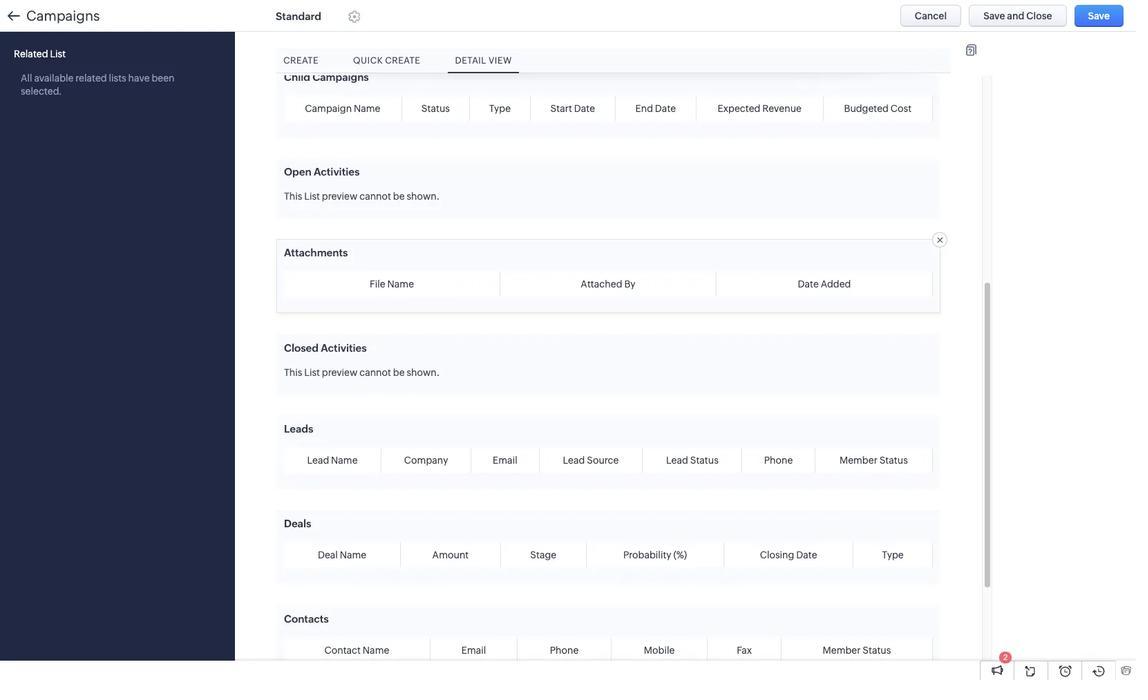 Task type: locate. For each thing, give the bounding box(es) containing it.
0 vertical spatial type
[[489, 103, 511, 114]]

type
[[489, 103, 511, 114], [882, 550, 904, 561]]

2 lead from the left
[[563, 455, 585, 466]]

start date
[[551, 103, 595, 114]]

create right quick
[[385, 55, 421, 66]]

attached by
[[581, 279, 636, 290]]

2 preview from the top
[[322, 367, 358, 378]]

1 horizontal spatial phone
[[764, 455, 793, 466]]

activities right open
[[314, 166, 360, 178]]

deal name
[[318, 550, 367, 561]]

lead source
[[563, 455, 619, 466]]

list
[[50, 48, 66, 59], [304, 191, 320, 202], [304, 367, 320, 378]]

activities right the closed
[[321, 342, 367, 354]]

member status
[[840, 455, 908, 466], [823, 645, 891, 656]]

cannot
[[360, 191, 391, 202], [360, 367, 391, 378]]

0 vertical spatial activities
[[314, 166, 360, 178]]

1 horizontal spatial lead
[[563, 455, 585, 466]]

0 vertical spatial phone
[[764, 455, 793, 466]]

1 vertical spatial member status
[[823, 645, 891, 656]]

shown.
[[407, 191, 440, 202], [407, 367, 440, 378]]

lead
[[307, 455, 329, 466], [563, 455, 585, 466], [666, 455, 688, 466]]

phone
[[764, 455, 793, 466], [550, 645, 579, 656]]

2 vertical spatial list
[[304, 367, 320, 378]]

this list preview cannot be shown. down open activities
[[284, 191, 440, 202]]

status
[[422, 103, 450, 114], [690, 455, 719, 466], [880, 455, 908, 466], [863, 645, 891, 656]]

this
[[284, 191, 302, 202], [284, 367, 302, 378]]

list down open activities
[[304, 191, 320, 202]]

1 vertical spatial shown.
[[407, 367, 440, 378]]

1 lead from the left
[[307, 455, 329, 466]]

list down the closed
[[304, 367, 320, 378]]

1 vertical spatial this list preview cannot be shown.
[[284, 367, 440, 378]]

budgeted cost
[[844, 103, 912, 114]]

campaigns up related list
[[26, 8, 100, 24]]

list for open
[[304, 191, 320, 202]]

view
[[489, 55, 512, 66]]

attached
[[581, 279, 623, 290]]

preview
[[322, 191, 358, 202], [322, 367, 358, 378]]

name
[[354, 103, 381, 114], [388, 279, 414, 290], [331, 455, 358, 466], [340, 550, 367, 561], [363, 645, 389, 656]]

None button
[[901, 5, 962, 27], [969, 5, 1067, 27], [1075, 5, 1124, 27], [901, 5, 962, 27], [969, 5, 1067, 27], [1075, 5, 1124, 27]]

this for closed
[[284, 367, 302, 378]]

date right end
[[655, 103, 676, 114]]

email
[[493, 455, 518, 466], [462, 645, 486, 656]]

2 cannot from the top
[[360, 367, 391, 378]]

1 horizontal spatial create
[[385, 55, 421, 66]]

1 create from the left
[[283, 55, 319, 66]]

this list preview cannot be shown. for closed activities
[[284, 367, 440, 378]]

1 this list preview cannot be shown. from the top
[[284, 191, 440, 202]]

this list preview cannot be shown.
[[284, 191, 440, 202], [284, 367, 440, 378]]

date
[[574, 103, 595, 114], [655, 103, 676, 114], [798, 279, 819, 290], [797, 550, 818, 561]]

1 vertical spatial be
[[393, 367, 405, 378]]

campaigns
[[26, 8, 100, 24], [313, 71, 369, 83]]

0 vertical spatial list
[[50, 48, 66, 59]]

date added
[[798, 279, 851, 290]]

create up child
[[283, 55, 319, 66]]

1 this from the top
[[284, 191, 302, 202]]

0 vertical spatial cannot
[[360, 191, 391, 202]]

start
[[551, 103, 572, 114]]

name for attachments
[[388, 279, 414, 290]]

all available related lists have been selected.
[[21, 73, 175, 97]]

this down open
[[284, 191, 302, 202]]

cannot down closed activities
[[360, 367, 391, 378]]

company
[[404, 455, 448, 466]]

1 preview from the top
[[322, 191, 358, 202]]

1 vertical spatial cannot
[[360, 367, 391, 378]]

3 lead from the left
[[666, 455, 688, 466]]

0 vertical spatial be
[[393, 191, 405, 202]]

expected
[[718, 103, 761, 114]]

lead status
[[666, 455, 719, 466]]

lead name
[[307, 455, 358, 466]]

this for open
[[284, 191, 302, 202]]

available
[[34, 73, 74, 84]]

0 vertical spatial shown.
[[407, 191, 440, 202]]

be
[[393, 191, 405, 202], [393, 367, 405, 378]]

2 shown. from the top
[[407, 367, 440, 378]]

closing date
[[760, 550, 818, 561]]

2 horizontal spatial lead
[[666, 455, 688, 466]]

2 this list preview cannot be shown. from the top
[[284, 367, 440, 378]]

list up available
[[50, 48, 66, 59]]

2 create from the left
[[385, 55, 421, 66]]

contact name
[[325, 645, 389, 656]]

0 horizontal spatial type
[[489, 103, 511, 114]]

0 vertical spatial this list preview cannot be shown.
[[284, 191, 440, 202]]

name for leads
[[331, 455, 358, 466]]

all
[[21, 73, 32, 84]]

1 vertical spatial this
[[284, 367, 302, 378]]

this list preview cannot be shown. down closed activities
[[284, 367, 440, 378]]

contact
[[325, 645, 361, 656]]

list for closed
[[304, 367, 320, 378]]

0 horizontal spatial phone
[[550, 645, 579, 656]]

expected revenue
[[718, 103, 802, 114]]

1 vertical spatial campaigns
[[313, 71, 369, 83]]

date for closing date
[[797, 550, 818, 561]]

activities
[[314, 166, 360, 178], [321, 342, 367, 354]]

this down the closed
[[284, 367, 302, 378]]

1 horizontal spatial type
[[882, 550, 904, 561]]

stage
[[530, 550, 557, 561]]

date right closing
[[797, 550, 818, 561]]

1 horizontal spatial email
[[493, 455, 518, 466]]

cannot down open activities
[[360, 191, 391, 202]]

2 this from the top
[[284, 367, 302, 378]]

1 vertical spatial list
[[304, 191, 320, 202]]

0 vertical spatial this
[[284, 191, 302, 202]]

end date
[[636, 103, 676, 114]]

child campaigns
[[284, 71, 369, 83]]

0 vertical spatial preview
[[322, 191, 358, 202]]

preview down closed activities
[[322, 367, 358, 378]]

1 vertical spatial email
[[462, 645, 486, 656]]

1 vertical spatial preview
[[322, 367, 358, 378]]

0 vertical spatial campaigns
[[26, 8, 100, 24]]

preview for open activities
[[322, 191, 358, 202]]

campaigns up campaign name
[[313, 71, 369, 83]]

closing
[[760, 550, 795, 561]]

2
[[1004, 653, 1008, 662]]

0 horizontal spatial lead
[[307, 455, 329, 466]]

closed activities
[[284, 342, 367, 354]]

1 cannot from the top
[[360, 191, 391, 202]]

1 be from the top
[[393, 191, 405, 202]]

related list
[[14, 48, 66, 59]]

2 be from the top
[[393, 367, 405, 378]]

1 vertical spatial activities
[[321, 342, 367, 354]]

quick
[[353, 55, 383, 66]]

amount
[[432, 550, 469, 561]]

closed
[[284, 342, 319, 354]]

related
[[76, 73, 107, 84]]

1 vertical spatial type
[[882, 550, 904, 561]]

1 shown. from the top
[[407, 191, 440, 202]]

quick create
[[353, 55, 421, 66]]

date right start
[[574, 103, 595, 114]]

attachments
[[284, 247, 348, 259]]

preview down open activities
[[322, 191, 358, 202]]

shown. for open activities
[[407, 191, 440, 202]]

member
[[840, 455, 878, 466], [823, 645, 861, 656]]

0 horizontal spatial create
[[283, 55, 319, 66]]

create
[[283, 55, 319, 66], [385, 55, 421, 66]]

open
[[284, 166, 312, 178]]



Task type: describe. For each thing, give the bounding box(es) containing it.
budgeted
[[844, 103, 889, 114]]

0 vertical spatial member
[[840, 455, 878, 466]]

activities for closed activities
[[321, 342, 367, 354]]

revenue
[[763, 103, 802, 114]]

cost
[[891, 103, 912, 114]]

added
[[821, 279, 851, 290]]

shown. for closed activities
[[407, 367, 440, 378]]

by
[[625, 279, 636, 290]]

preview for closed activities
[[322, 367, 358, 378]]

name for contacts
[[363, 645, 389, 656]]

this list preview cannot be shown. for open activities
[[284, 191, 440, 202]]

deals
[[284, 518, 311, 530]]

standard
[[276, 10, 321, 22]]

quick create link
[[346, 48, 427, 73]]

be for closed activities
[[393, 367, 405, 378]]

0 horizontal spatial campaigns
[[26, 8, 100, 24]]

campaign name
[[305, 103, 381, 114]]

1 vertical spatial member
[[823, 645, 861, 656]]

source
[[587, 455, 619, 466]]

0 vertical spatial member status
[[840, 455, 908, 466]]

fax
[[737, 645, 752, 656]]

date left added
[[798, 279, 819, 290]]

end
[[636, 103, 653, 114]]

cannot for closed activities
[[360, 367, 391, 378]]

name for deals
[[340, 550, 367, 561]]

selected.
[[21, 86, 62, 97]]

be for open activities
[[393, 191, 405, 202]]

leads
[[284, 423, 313, 435]]

(%)
[[674, 550, 687, 561]]

create inside "link"
[[385, 55, 421, 66]]

cannot for open activities
[[360, 191, 391, 202]]

lists
[[109, 73, 126, 84]]

probability (%)
[[624, 550, 687, 561]]

create link
[[277, 48, 326, 73]]

probability
[[624, 550, 672, 561]]

date for end date
[[655, 103, 676, 114]]

name for child campaigns
[[354, 103, 381, 114]]

1 vertical spatial phone
[[550, 645, 579, 656]]

lead for lead name
[[307, 455, 329, 466]]

activities for open activities
[[314, 166, 360, 178]]

contacts
[[284, 613, 329, 625]]

file name
[[370, 279, 414, 290]]

0 vertical spatial email
[[493, 455, 518, 466]]

have
[[128, 73, 150, 84]]

date for start date
[[574, 103, 595, 114]]

campaign
[[305, 103, 352, 114]]

lead for lead status
[[666, 455, 688, 466]]

lead for lead source
[[563, 455, 585, 466]]

been
[[152, 73, 175, 84]]

related
[[14, 48, 48, 59]]

mobile
[[644, 645, 675, 656]]

child
[[284, 71, 310, 83]]

1 horizontal spatial campaigns
[[313, 71, 369, 83]]

detail view
[[455, 55, 512, 66]]

file
[[370, 279, 386, 290]]

deal
[[318, 550, 338, 561]]

open activities
[[284, 166, 360, 178]]

detail
[[455, 55, 487, 66]]

detail view link
[[448, 48, 519, 73]]

0 horizontal spatial email
[[462, 645, 486, 656]]



Task type: vqa. For each thing, say whether or not it's contained in the screenshot.
1
no



